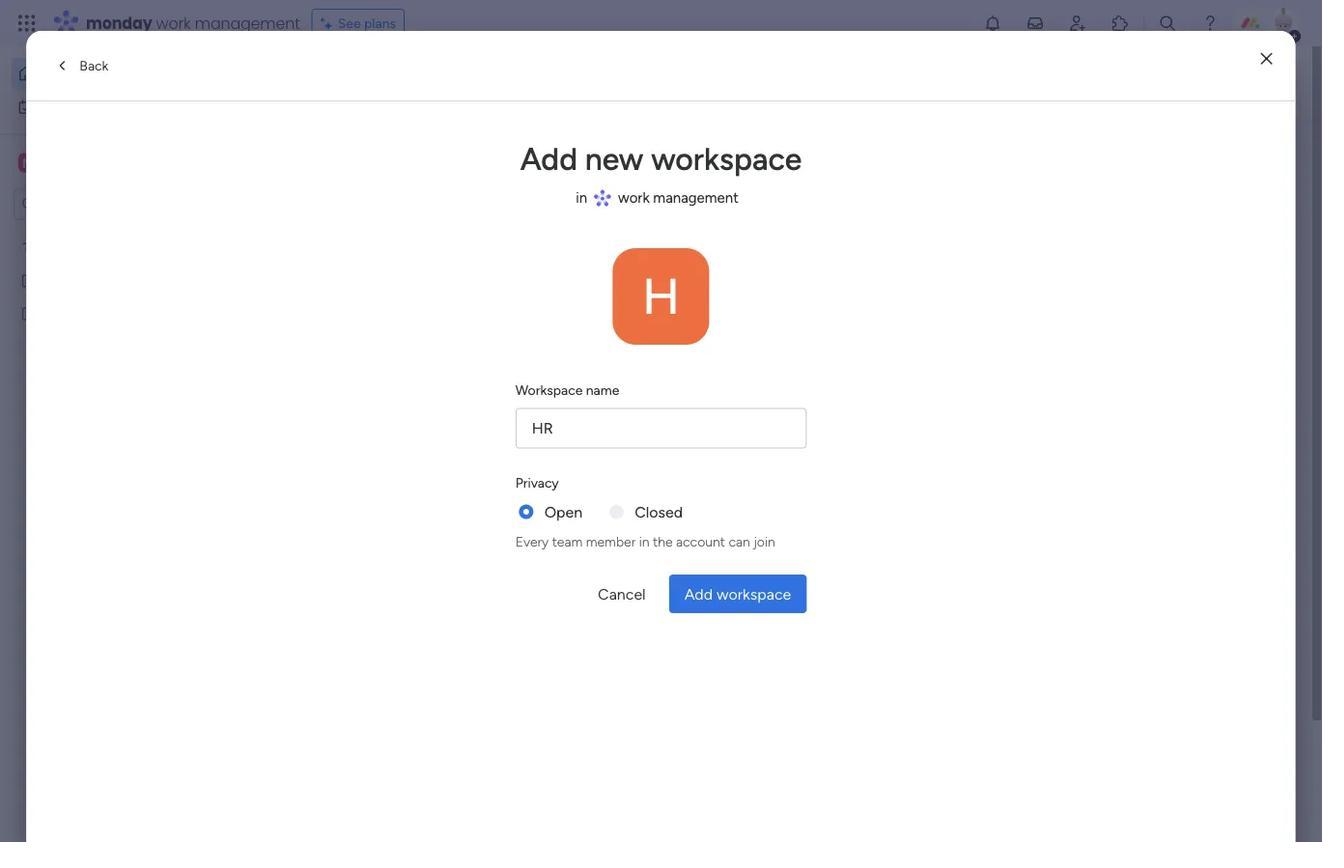 Task type: vqa. For each thing, say whether or not it's contained in the screenshot.
'With these result, we hope to have a better pulse on wellness at our organization and bring your relevant programming to better support you.'
no



Task type: locate. For each thing, give the bounding box(es) containing it.
Workspace name field
[[516, 408, 807, 449]]

🎁
[[674, 354, 690, 373]]

my
[[43, 99, 61, 115]]

monday work management
[[86, 12, 300, 34]]

0 vertical spatial management
[[195, 12, 300, 34]]

work management
[[618, 189, 739, 207]]

0 vertical spatial workspace image
[[18, 152, 38, 173]]

add to favorites image
[[581, 590, 600, 609]]

work management > main workspace link
[[314, 196, 618, 414]]

can
[[729, 533, 751, 550]]

add inside add new workspace heading
[[520, 141, 578, 178]]

1 vertical spatial in
[[639, 533, 650, 550]]

help image
[[1201, 14, 1220, 33]]

recent
[[418, 84, 463, 102]]

inbox image
[[1026, 14, 1046, 33]]

2 horizontal spatial management
[[654, 189, 739, 207]]

management for work management > main workspace
[[380, 386, 459, 402]]

0 horizontal spatial in
[[576, 189, 588, 207]]

1 horizontal spatial add
[[685, 585, 713, 603]]

workspace inside quick search results list box
[[507, 386, 572, 402]]

workspace name
[[516, 382, 620, 399]]

0 horizontal spatial management
[[195, 12, 300, 34]]

in
[[576, 189, 588, 207], [639, 533, 650, 550]]

privacy element
[[516, 501, 807, 552]]

workspace image containing m
[[18, 152, 38, 173]]

account
[[676, 533, 726, 550]]

1 vertical spatial add
[[685, 585, 713, 603]]

🎁 secret santa link
[[638, 196, 942, 414]]

invite members image
[[1069, 14, 1088, 33]]

workspace down join
[[717, 585, 792, 603]]

management
[[195, 12, 300, 34], [654, 189, 739, 207], [380, 386, 459, 402]]

option
[[0, 231, 246, 235]]

1 horizontal spatial management
[[380, 386, 459, 402]]

help center element
[[1004, 558, 1294, 635]]

work
[[156, 12, 191, 34], [64, 99, 94, 115], [618, 189, 650, 207], [347, 386, 376, 402]]

m
[[22, 155, 34, 171]]

workspace right main
[[507, 386, 572, 402]]

workspace up work management
[[651, 141, 802, 178]]

workspace
[[651, 141, 802, 178], [507, 386, 572, 402], [717, 585, 792, 603]]

1 vertical spatial workspace image
[[613, 248, 710, 345]]

the
[[653, 533, 673, 550]]

2 vertical spatial management
[[380, 386, 459, 402]]

add left new
[[520, 141, 578, 178]]

quickly access your recent boards, inbox and workspaces
[[275, 84, 677, 102]]

add workspace button
[[669, 575, 807, 614]]

0 horizontal spatial workspace image
[[18, 152, 38, 173]]

add inside the add workspace button
[[685, 585, 713, 603]]

0 vertical spatial add
[[520, 141, 578, 178]]

workspace inside button
[[717, 585, 792, 603]]

monday
[[86, 12, 152, 34]]

management for work management
[[654, 189, 739, 207]]

1 vertical spatial workspace
[[507, 386, 572, 402]]

plans
[[364, 15, 396, 31]]

list box
[[0, 228, 246, 591]]

privacy
[[516, 474, 559, 491]]

in left the the at the bottom of the page
[[639, 533, 650, 550]]

management inside quick search results list box
[[380, 386, 459, 402]]

add
[[520, 141, 578, 178], [685, 585, 713, 603]]

2 vertical spatial workspace
[[717, 585, 792, 603]]

open button
[[545, 501, 583, 524]]

open
[[545, 503, 583, 521]]

name
[[586, 382, 620, 399]]

management up quickly
[[195, 12, 300, 34]]

in down new
[[576, 189, 588, 207]]

h button
[[613, 248, 710, 345]]

1 horizontal spatial workspace image
[[613, 248, 710, 345]]

1 vertical spatial management
[[654, 189, 739, 207]]

heading containing in
[[516, 183, 807, 214]]

public board image
[[20, 305, 39, 323]]

see plans button
[[312, 9, 405, 38]]

heading
[[516, 183, 807, 214]]

inbox
[[522, 84, 561, 102]]

work inside quick search results list box
[[347, 386, 376, 402]]

1 horizontal spatial in
[[639, 533, 650, 550]]

management down add new workspace heading
[[654, 189, 739, 207]]

0 vertical spatial in
[[576, 189, 588, 207]]

add down account
[[685, 585, 713, 603]]

workspace image
[[18, 152, 38, 173], [613, 248, 710, 345]]

main
[[474, 386, 504, 402]]

workspace name heading
[[516, 380, 620, 401]]

boards,
[[467, 84, 518, 102]]

>
[[463, 386, 471, 402]]

0 vertical spatial workspace
[[651, 141, 802, 178]]

cancel button
[[583, 575, 662, 614]]

workspace image containing h
[[613, 248, 710, 345]]

back button
[[42, 50, 119, 81]]

add new workspace heading
[[516, 136, 807, 183]]

every
[[516, 533, 549, 550]]

🎁 secret santa
[[674, 354, 785, 373]]

0 horizontal spatial add
[[520, 141, 578, 178]]

management left >
[[380, 386, 459, 402]]

access
[[332, 84, 379, 102]]



Task type: describe. For each thing, give the bounding box(es) containing it.
apps image
[[1111, 14, 1131, 33]]

every team member in the account can join
[[516, 533, 776, 550]]

see plans
[[338, 15, 396, 31]]

workspaces
[[594, 84, 677, 102]]

add for add workspace
[[685, 585, 713, 603]]

in inside privacy element
[[639, 533, 650, 550]]

cancel
[[598, 585, 646, 603]]

see
[[338, 15, 361, 31]]

home button
[[12, 58, 208, 89]]

workspace image inside m button
[[18, 152, 38, 173]]

home
[[44, 65, 81, 82]]

join
[[754, 533, 776, 550]]

team
[[552, 533, 583, 550]]

quick search results list box
[[299, 181, 958, 674]]

new
[[585, 141, 644, 178]]

workspace inside heading
[[651, 141, 802, 178]]

quickly
[[275, 84, 328, 102]]

ruby anderson image
[[1269, 8, 1300, 39]]

closed
[[635, 503, 683, 521]]

notifications image
[[984, 14, 1003, 33]]

your
[[383, 84, 414, 102]]

m button
[[14, 146, 192, 179]]

closed button
[[635, 501, 683, 524]]

public board image
[[20, 272, 39, 290]]

member
[[586, 533, 636, 550]]

secret
[[694, 354, 741, 373]]

add new workspace
[[520, 141, 802, 178]]

back
[[80, 57, 109, 74]]

getting started element
[[1004, 465, 1294, 543]]

h
[[643, 266, 680, 327]]

privacy heading
[[516, 473, 559, 493]]

santa
[[744, 354, 785, 373]]

my work
[[43, 99, 94, 115]]

my work button
[[12, 91, 208, 122]]

add workspace
[[685, 585, 792, 603]]

work management > main workspace
[[347, 386, 572, 402]]

add for add new workspace
[[520, 141, 578, 178]]

work inside button
[[64, 99, 94, 115]]

close image
[[1262, 52, 1273, 66]]

search everything image
[[1159, 14, 1178, 33]]

select product image
[[17, 14, 37, 33]]

join a webinar element
[[1004, 651, 1294, 728]]

and
[[565, 84, 590, 102]]

workspace
[[516, 382, 583, 399]]



